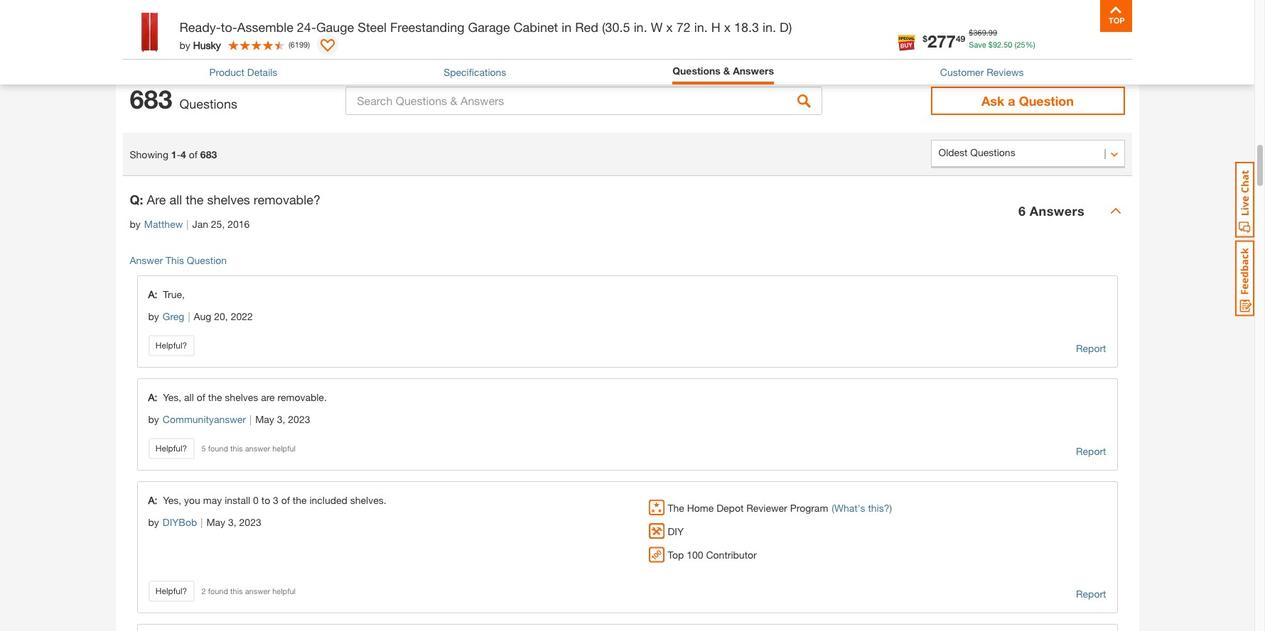 Task type: describe. For each thing, give the bounding box(es) containing it.
675
[[123, 39, 139, 51]]

found for 2
[[208, 587, 228, 597]]

removable?
[[254, 192, 321, 208]]

2023 for by diybob | may 3, 2023
[[239, 517, 261, 529]]

18.3
[[734, 19, 759, 35]]

683 questions
[[130, 84, 237, 115]]

1 vertical spatial shelves
[[225, 392, 258, 404]]

removable.
[[278, 392, 327, 404]]

by communityanswer | may 3, 2023
[[148, 414, 310, 426]]

helpful for 5 found this answer helpful
[[272, 445, 296, 454]]

cabinet
[[514, 19, 558, 35]]

question for answer this question
[[187, 255, 227, 267]]

2 found this answer helpful
[[202, 587, 296, 597]]

steel
[[358, 19, 387, 35]]

3
[[273, 495, 279, 507]]

99
[[989, 28, 997, 37]]

( inside $ 369 . 99 save $ 92 . 50 ( 25 %)
[[1015, 39, 1017, 49]]

gauge
[[316, 19, 354, 35]]

this
[[166, 255, 184, 267]]

display image
[[321, 39, 335, 53]]

by for yes, you may install 0 to 3 of the included shelves.
[[148, 517, 159, 529]]

top 100 contributor button
[[649, 548, 757, 564]]

by for true,
[[148, 311, 159, 323]]

yes, for yes, you may install 0 to 3 of the included shelves.
[[163, 495, 181, 507]]

red
[[575, 19, 598, 35]]

& for questions & answers
[[723, 65, 730, 77]]

a: for a: yes, all of the shelves are removable.
[[148, 392, 157, 404]]

| for yes, you may install 0 to 3 of the included shelves.
[[201, 517, 203, 529]]

top
[[668, 549, 684, 561]]

questions & answers 675 questions
[[123, 16, 253, 51]]

greg
[[163, 311, 184, 323]]

the
[[668, 502, 684, 515]]

you
[[184, 495, 200, 507]]

6 answers
[[1019, 203, 1085, 219]]

(30.5
[[602, 19, 630, 35]]

are
[[261, 392, 275, 404]]

5 found this answer helpful
[[202, 445, 296, 454]]

freestanding
[[390, 19, 465, 35]]

2016
[[228, 218, 250, 231]]

q: are all the shelves removable?
[[130, 192, 321, 208]]

helpful? button for 5
[[148, 439, 194, 460]]

customer reviews
[[940, 66, 1024, 78]]

answer for 5 found this answer helpful
[[245, 445, 270, 454]]

3 in. from the left
[[763, 19, 776, 35]]

(what's this?) link
[[832, 501, 892, 517]]

communityanswer button
[[163, 413, 246, 428]]

50
[[1004, 39, 1013, 49]]

0 horizontal spatial 683
[[130, 84, 172, 115]]

2 ( from the left
[[289, 40, 291, 49]]

aug
[[194, 311, 211, 323]]

ask a question button
[[931, 87, 1125, 115]]

product
[[209, 66, 244, 78]]

-
[[177, 148, 181, 161]]

a: yes, you may install 0 to 3 of the included shelves.
[[148, 495, 386, 507]]

diybob
[[163, 517, 197, 529]]

ready-to-assemble 24-gauge steel freestanding garage cabinet in red (30.5 in. w x 72 in. h x 18.3 in. d)
[[179, 19, 792, 35]]

w
[[651, 19, 663, 35]]

)
[[308, 40, 310, 49]]

communityanswer
[[163, 414, 246, 426]]

home
[[687, 502, 714, 515]]

feedback link image
[[1235, 240, 1255, 317]]

$ 369 . 99 save $ 92 . 50 ( 25 %)
[[969, 28, 1035, 49]]

by left the "husky"
[[179, 39, 190, 51]]

by husky
[[179, 39, 221, 51]]

all for the
[[170, 192, 182, 208]]

this for 2
[[230, 587, 243, 597]]

a: for a: yes, you may install 0 to 3 of the included shelves.
[[148, 495, 157, 507]]

reviewer
[[747, 502, 787, 515]]

a: yes, all of the shelves are removable.
[[148, 392, 327, 404]]

( 6199 )
[[289, 40, 310, 49]]

specifications
[[444, 66, 506, 78]]

jan
[[192, 218, 208, 231]]

1
[[171, 148, 177, 161]]

diy
[[668, 526, 684, 538]]

72
[[676, 19, 691, 35]]

by greg | aug 20, 2022
[[148, 311, 253, 323]]

shelves.
[[350, 495, 386, 507]]

questions down 72 on the top of the page
[[673, 65, 721, 77]]

diy button
[[649, 524, 684, 540]]

100
[[687, 549, 703, 561]]

answer
[[130, 255, 163, 267]]

1 x from the left
[[666, 19, 673, 35]]

& for questions & answers 675 questions
[[188, 16, 197, 32]]

20,
[[214, 311, 228, 323]]

report for 2023
[[1076, 446, 1106, 458]]

helpful for 2 found this answer helpful
[[272, 587, 296, 597]]

ask a question
[[982, 93, 1074, 109]]

1 helpful? from the top
[[156, 341, 187, 351]]

question for ask a question
[[1019, 93, 1074, 109]]

1 vertical spatial of
[[197, 392, 205, 404]]

by matthew | jan 25, 2016
[[130, 218, 250, 231]]

to-
[[221, 19, 237, 35]]

2 in. from the left
[[694, 19, 708, 35]]

depot
[[717, 502, 744, 515]]

showing 1 - 4 of 683
[[130, 148, 217, 161]]

5
[[202, 445, 206, 454]]

2
[[202, 587, 206, 597]]

reviews
[[987, 66, 1024, 78]]

questions up 675
[[123, 16, 184, 32]]

all for of
[[184, 392, 194, 404]]

1 helpful? button from the top
[[148, 336, 194, 357]]

questions & answers
[[673, 65, 774, 77]]

by for yes, all of the shelves are removable.
[[148, 414, 159, 426]]

| for yes, all of the shelves are removable.
[[250, 414, 252, 426]]



Task type: vqa. For each thing, say whether or not it's contained in the screenshot.
this to the bottom
yes



Task type: locate. For each thing, give the bounding box(es) containing it.
answer down by communityanswer | may 3, 2023
[[245, 445, 270, 454]]

found right 2
[[208, 587, 228, 597]]

showing
[[130, 148, 168, 161]]

0 horizontal spatial in.
[[634, 19, 647, 35]]

1 horizontal spatial &
[[723, 65, 730, 77]]

0 vertical spatial 3,
[[277, 414, 285, 426]]

1 vertical spatial this
[[230, 587, 243, 597]]

may for communityanswer
[[255, 414, 274, 426]]

(what's
[[832, 502, 865, 515]]

helpful? button left 5
[[148, 439, 194, 460]]

2 vertical spatial the
[[293, 495, 307, 507]]

all up the communityanswer
[[184, 392, 194, 404]]

0 horizontal spatial answers
[[200, 16, 253, 32]]

1 horizontal spatial x
[[724, 19, 731, 35]]

helpful? left 2
[[156, 587, 187, 597]]

2 answer from the top
[[245, 587, 270, 597]]

helpful? button for 2
[[148, 582, 194, 603]]

question right this
[[187, 255, 227, 267]]

included
[[310, 495, 348, 507]]

questions inside 683 questions
[[180, 96, 237, 112]]

0 vertical spatial helpful? button
[[148, 336, 194, 357]]

helpful
[[272, 445, 296, 454], [272, 587, 296, 597]]

683 up the showing on the top left of the page
[[130, 84, 172, 115]]

2 a: from the top
[[148, 392, 157, 404]]

h
[[711, 19, 721, 35]]

25,
[[211, 218, 225, 231]]

1 vertical spatial found
[[208, 587, 228, 597]]

49
[[956, 33, 966, 44]]

0 vertical spatial .
[[987, 28, 989, 37]]

0 vertical spatial a:
[[148, 289, 157, 301]]

0 horizontal spatial &
[[188, 16, 197, 32]]

in. left the w
[[634, 19, 647, 35]]

2 found from the top
[[208, 587, 228, 597]]

1 vertical spatial .
[[1002, 39, 1004, 49]]

question right 'a'
[[1019, 93, 1074, 109]]

| right diybob
[[201, 517, 203, 529]]

0 vertical spatial of
[[189, 148, 198, 161]]

by down q:
[[130, 218, 141, 231]]

helpful? for 2
[[156, 587, 187, 597]]

may
[[255, 414, 274, 426], [206, 517, 225, 529]]

by diybob | may 3, 2023
[[148, 517, 261, 529]]

answer right 2
[[245, 587, 270, 597]]

1 vertical spatial yes,
[[163, 495, 181, 507]]

to
[[261, 495, 270, 507]]

2023 down removable.
[[288, 414, 310, 426]]

1 horizontal spatial may
[[255, 414, 274, 426]]

yes, up the communityanswer
[[163, 392, 181, 404]]

683
[[130, 84, 172, 115], [200, 148, 217, 161]]

of right 3
[[281, 495, 290, 507]]

shelves up by communityanswer | may 3, 2023
[[225, 392, 258, 404]]

&
[[188, 16, 197, 32], [723, 65, 730, 77]]

3 a: from the top
[[148, 495, 157, 507]]

by left the communityanswer
[[148, 414, 159, 426]]

2 vertical spatial report
[[1076, 589, 1106, 601]]

may
[[203, 495, 222, 507]]

1 horizontal spatial the
[[208, 392, 222, 404]]

2 horizontal spatial in.
[[763, 19, 776, 35]]

| for true,
[[188, 311, 190, 323]]

answers for questions & answers
[[733, 65, 774, 77]]

questions down product
[[180, 96, 237, 112]]

2022
[[231, 311, 253, 323]]

1 vertical spatial &
[[723, 65, 730, 77]]

2 vertical spatial answers
[[1030, 203, 1085, 219]]

details
[[247, 66, 277, 78]]

top 100 contributor
[[668, 549, 757, 561]]

2 report button from the top
[[1076, 445, 1106, 460]]

0 horizontal spatial x
[[666, 19, 673, 35]]

0 horizontal spatial all
[[170, 192, 182, 208]]

.
[[987, 28, 989, 37], [1002, 39, 1004, 49]]

diybob button
[[163, 516, 197, 531]]

helpful? for 5
[[156, 444, 187, 454]]

1 horizontal spatial in.
[[694, 19, 708, 35]]

| left jan
[[186, 218, 189, 231]]

( left )
[[289, 40, 291, 49]]

2 helpful? button from the top
[[148, 439, 194, 460]]

the right 3
[[293, 495, 307, 507]]

q:
[[130, 192, 143, 208]]

0 horizontal spatial the
[[186, 192, 204, 208]]

1 ( from the left
[[1015, 39, 1017, 49]]

0 vertical spatial the
[[186, 192, 204, 208]]

report
[[1076, 343, 1106, 355], [1076, 446, 1106, 458], [1076, 589, 1106, 601]]

garage
[[468, 19, 510, 35]]

1 vertical spatial helpful? button
[[148, 439, 194, 460]]

program
[[790, 502, 828, 515]]

all right are
[[170, 192, 182, 208]]

0 vertical spatial helpful
[[272, 445, 296, 454]]

live chat image
[[1235, 162, 1255, 238]]

1 horizontal spatial .
[[1002, 39, 1004, 49]]

answers right 6
[[1030, 203, 1085, 219]]

answers inside questions & answers 675 questions
[[200, 16, 253, 32]]

of
[[189, 148, 198, 161], [197, 392, 205, 404], [281, 495, 290, 507]]

ask
[[982, 93, 1005, 109]]

1 vertical spatial report button
[[1076, 445, 1106, 460]]

answer this question link
[[130, 255, 227, 267]]

by
[[179, 39, 190, 51], [130, 218, 141, 231], [148, 311, 159, 323], [148, 414, 159, 426], [148, 517, 159, 529]]

0 vertical spatial helpful?
[[156, 341, 187, 351]]

0 vertical spatial answers
[[200, 16, 253, 32]]

1 vertical spatial may
[[206, 517, 225, 529]]

3 report from the top
[[1076, 589, 1106, 601]]

0 vertical spatial shelves
[[207, 192, 250, 208]]

ready-
[[179, 19, 221, 35]]

0 vertical spatial this
[[230, 445, 243, 454]]

(
[[1015, 39, 1017, 49], [289, 40, 291, 49]]

x right h at the right top of page
[[724, 19, 731, 35]]

install
[[225, 495, 250, 507]]

save
[[969, 39, 986, 49]]

helpful?
[[156, 341, 187, 351], [156, 444, 187, 454], [156, 587, 187, 597]]

2 horizontal spatial $
[[989, 39, 993, 49]]

1 horizontal spatial (
[[1015, 39, 1017, 49]]

2 vertical spatial report button
[[1076, 587, 1106, 603]]

the
[[186, 192, 204, 208], [208, 392, 222, 404], [293, 495, 307, 507]]

this down by communityanswer | may 3, 2023
[[230, 445, 243, 454]]

customer
[[940, 66, 984, 78]]

helpful? button left 2
[[148, 582, 194, 603]]

%)
[[1025, 39, 1035, 49]]

| down a: yes, all of the shelves are removable.
[[250, 414, 252, 426]]

1 horizontal spatial all
[[184, 392, 194, 404]]

contributor
[[706, 549, 757, 561]]

2 horizontal spatial the
[[293, 495, 307, 507]]

1 vertical spatial question
[[187, 255, 227, 267]]

1 report from the top
[[1076, 343, 1106, 355]]

2 vertical spatial a:
[[148, 495, 157, 507]]

answer for 2 found this answer helpful
[[245, 587, 270, 597]]

0 vertical spatial may
[[255, 414, 274, 426]]

questions right 675
[[142, 39, 187, 51]]

1 vertical spatial 683
[[200, 148, 217, 161]]

3 helpful? from the top
[[156, 587, 187, 597]]

in. left d)
[[763, 19, 776, 35]]

1 vertical spatial all
[[184, 392, 194, 404]]

2 helpful from the top
[[272, 587, 296, 597]]

0 horizontal spatial (
[[289, 40, 291, 49]]

this?)
[[868, 502, 892, 515]]

92
[[993, 39, 1002, 49]]

1 vertical spatial report
[[1076, 446, 1106, 458]]

matthew button
[[144, 217, 183, 232]]

369
[[973, 28, 987, 37]]

found right 5
[[208, 445, 228, 454]]

product image image
[[126, 7, 172, 53]]

answers down 18.3
[[733, 65, 774, 77]]

of up the communityanswer
[[197, 392, 205, 404]]

a:
[[148, 289, 157, 301], [148, 392, 157, 404], [148, 495, 157, 507]]

greg button
[[163, 309, 184, 325]]

product details button
[[209, 65, 277, 80], [209, 65, 277, 80]]

a
[[1008, 93, 1016, 109]]

2023
[[288, 414, 310, 426], [239, 517, 261, 529]]

683 right 4
[[200, 148, 217, 161]]

1 found from the top
[[208, 445, 228, 454]]

0 horizontal spatial may
[[206, 517, 225, 529]]

6199
[[291, 40, 308, 49]]

specifications button
[[444, 65, 506, 80], [444, 65, 506, 80]]

1 vertical spatial a:
[[148, 392, 157, 404]]

1 helpful from the top
[[272, 445, 296, 454]]

1 horizontal spatial 2023
[[288, 414, 310, 426]]

of right 4
[[189, 148, 198, 161]]

the up by matthew | jan 25, 2016
[[186, 192, 204, 208]]

answers up the "husky"
[[200, 16, 253, 32]]

3 report button from the top
[[1076, 587, 1106, 603]]

this right 2
[[230, 587, 243, 597]]

$ for 277
[[923, 33, 928, 44]]

3, down removable.
[[277, 414, 285, 426]]

this
[[230, 445, 243, 454], [230, 587, 243, 597]]

24-
[[297, 19, 316, 35]]

in. left h at the right top of page
[[694, 19, 708, 35]]

0 vertical spatial answer
[[245, 445, 270, 454]]

helpful? button down the greg button
[[148, 336, 194, 357]]

& inside questions & answers 675 questions
[[188, 16, 197, 32]]

shelves up "2016"
[[207, 192, 250, 208]]

2 vertical spatial helpful? button
[[148, 582, 194, 603]]

0 vertical spatial yes,
[[163, 392, 181, 404]]

0 horizontal spatial 3,
[[228, 517, 236, 529]]

yes,
[[163, 392, 181, 404], [163, 495, 181, 507]]

1 answer from the top
[[245, 445, 270, 454]]

report button for aug 20, 2022
[[1076, 341, 1106, 357]]

top button
[[1100, 0, 1132, 32]]

$ left 49
[[923, 33, 928, 44]]

1 vertical spatial 3,
[[228, 517, 236, 529]]

helpful? left 5
[[156, 444, 187, 454]]

1 a: from the top
[[148, 289, 157, 301]]

may for diybob
[[206, 517, 225, 529]]

by left greg
[[148, 311, 159, 323]]

2 this from the top
[[230, 587, 243, 597]]

$ for 369
[[969, 28, 973, 37]]

25
[[1017, 39, 1025, 49]]

2 yes, from the top
[[163, 495, 181, 507]]

1 yes, from the top
[[163, 392, 181, 404]]

3, down install
[[228, 517, 236, 529]]

questions
[[123, 16, 184, 32], [142, 39, 187, 51], [673, 65, 721, 77], [180, 96, 237, 112]]

report for 2022
[[1076, 343, 1106, 355]]

true,
[[163, 289, 185, 301]]

$ down 99
[[989, 39, 993, 49]]

found for 5
[[208, 445, 228, 454]]

2023 for by communityanswer | may 3, 2023
[[288, 414, 310, 426]]

yes, left you at the bottom left of page
[[163, 495, 181, 507]]

0 vertical spatial 683
[[130, 84, 172, 115]]

1 horizontal spatial answers
[[733, 65, 774, 77]]

may down may
[[206, 517, 225, 529]]

husky
[[193, 39, 221, 51]]

| for are all the shelves removable?
[[186, 218, 189, 231]]

1 this from the top
[[230, 445, 243, 454]]

2 x from the left
[[724, 19, 731, 35]]

caret image
[[1110, 206, 1121, 217]]

1 vertical spatial 2023
[[239, 517, 261, 529]]

the up the communityanswer
[[208, 392, 222, 404]]

2 report from the top
[[1076, 446, 1106, 458]]

answers for questions & answers 675 questions
[[200, 16, 253, 32]]

a: for a: true,
[[148, 289, 157, 301]]

1 vertical spatial helpful
[[272, 587, 296, 597]]

3 helpful? button from the top
[[148, 582, 194, 603]]

0 vertical spatial &
[[188, 16, 197, 32]]

1 in. from the left
[[634, 19, 647, 35]]

helpful? down the greg button
[[156, 341, 187, 351]]

assemble
[[237, 19, 293, 35]]

1 horizontal spatial question
[[1019, 93, 1074, 109]]

0 vertical spatial question
[[1019, 93, 1074, 109]]

a: true,
[[148, 289, 185, 301]]

x right the w
[[666, 19, 673, 35]]

in.
[[634, 19, 647, 35], [694, 19, 708, 35], [763, 19, 776, 35]]

1 horizontal spatial 683
[[200, 148, 217, 161]]

0 horizontal spatial question
[[187, 255, 227, 267]]

question inside button
[[1019, 93, 1074, 109]]

1 horizontal spatial 3,
[[277, 414, 285, 426]]

by left diybob
[[148, 517, 159, 529]]

6
[[1019, 203, 1026, 219]]

0 vertical spatial report button
[[1076, 341, 1106, 357]]

question
[[1019, 93, 1074, 109], [187, 255, 227, 267]]

answer
[[245, 445, 270, 454], [245, 587, 270, 597]]

the home depot reviewer program (what's this?)
[[668, 502, 892, 515]]

customer reviews button
[[940, 65, 1024, 80], [940, 65, 1024, 80]]

this for 5
[[230, 445, 243, 454]]

by for are all the shelves removable?
[[130, 218, 141, 231]]

| left aug
[[188, 311, 190, 323]]

yes, for yes, all of the shelves are removable.
[[163, 392, 181, 404]]

1 vertical spatial the
[[208, 392, 222, 404]]

1 vertical spatial helpful?
[[156, 444, 187, 454]]

0 horizontal spatial $
[[923, 33, 928, 44]]

1 vertical spatial answer
[[245, 587, 270, 597]]

277
[[928, 31, 956, 51]]

$
[[969, 28, 973, 37], [923, 33, 928, 44], [989, 39, 993, 49]]

0 vertical spatial 2023
[[288, 414, 310, 426]]

d)
[[780, 19, 792, 35]]

1 report button from the top
[[1076, 341, 1106, 357]]

0 horizontal spatial 2023
[[239, 517, 261, 529]]

0 vertical spatial report
[[1076, 343, 1106, 355]]

2 vertical spatial helpful?
[[156, 587, 187, 597]]

0
[[253, 495, 259, 507]]

0 horizontal spatial .
[[987, 28, 989, 37]]

0 vertical spatial all
[[170, 192, 182, 208]]

3, for to
[[228, 517, 236, 529]]

may down are at bottom
[[255, 414, 274, 426]]

$ 277 49
[[923, 31, 966, 51]]

Search Questions & Answers text field
[[346, 87, 823, 115]]

1 horizontal spatial $
[[969, 28, 973, 37]]

2 horizontal spatial answers
[[1030, 203, 1085, 219]]

$ right 49
[[969, 28, 973, 37]]

$ inside $ 277 49
[[923, 33, 928, 44]]

( right 50
[[1015, 39, 1017, 49]]

3, for are
[[277, 414, 285, 426]]

2 helpful? from the top
[[156, 444, 187, 454]]

2023 down 0
[[239, 517, 261, 529]]

0 vertical spatial found
[[208, 445, 228, 454]]

1 vertical spatial answers
[[733, 65, 774, 77]]

2 vertical spatial of
[[281, 495, 290, 507]]

report button for may 3, 2023
[[1076, 445, 1106, 460]]



